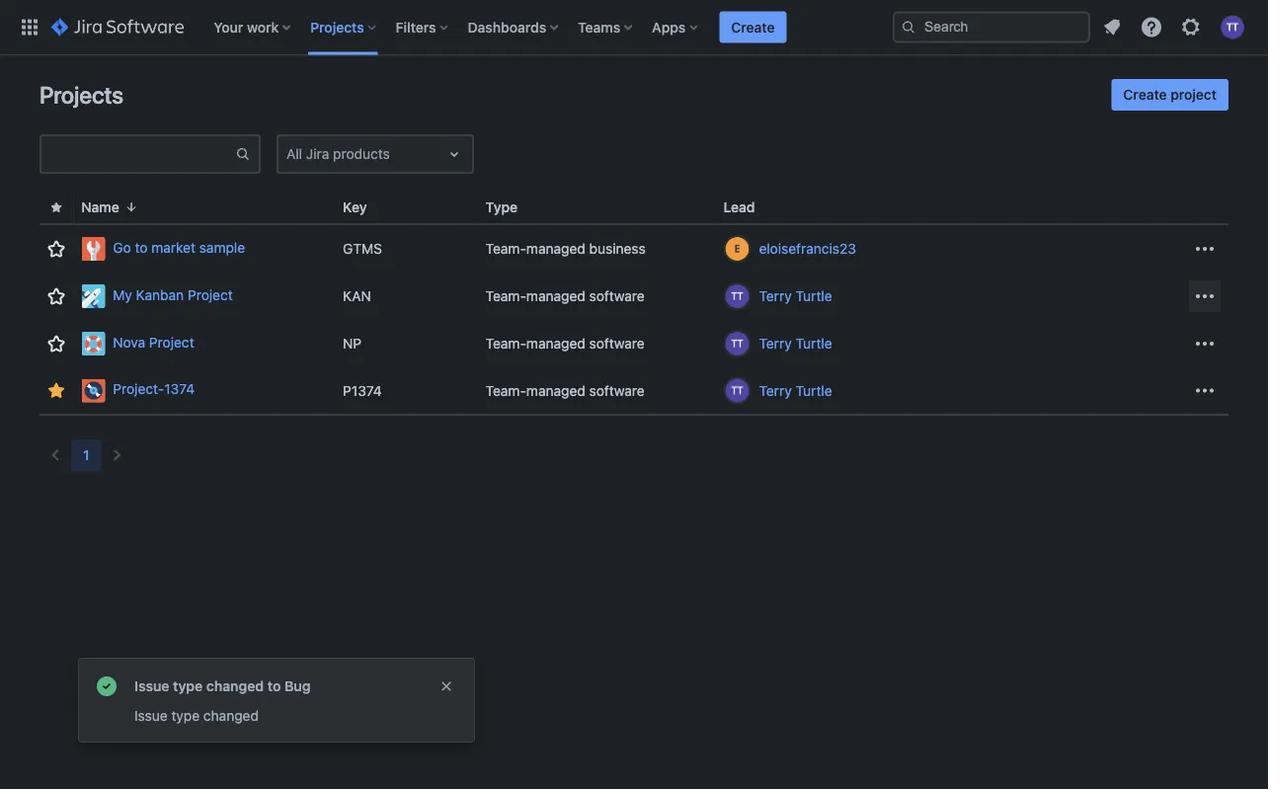 Task type: locate. For each thing, give the bounding box(es) containing it.
jira software image
[[51, 15, 184, 39], [51, 15, 184, 39]]

team- for kan
[[486, 288, 526, 304]]

0 vertical spatial team-managed software
[[486, 288, 645, 304]]

type
[[173, 678, 203, 694], [171, 708, 200, 724]]

to
[[135, 239, 148, 256], [267, 678, 281, 694]]

create inside 'button'
[[731, 19, 775, 35]]

3 terry turtle link from the top
[[759, 381, 832, 401]]

4 managed from the top
[[526, 382, 586, 399]]

software
[[589, 288, 645, 304], [589, 335, 645, 352], [589, 382, 645, 399]]

project right nova
[[149, 334, 194, 350]]

0 vertical spatial create
[[731, 19, 775, 35]]

2 issue from the top
[[134, 708, 168, 724]]

issue down issue type changed to bug
[[134, 708, 168, 724]]

next image
[[105, 444, 129, 467]]

apps button
[[646, 11, 706, 43]]

type down issue type changed to bug
[[171, 708, 200, 724]]

terry turtle link
[[759, 286, 832, 306], [759, 334, 832, 354], [759, 381, 832, 401]]

filters
[[396, 19, 436, 35]]

1 team-managed software from the top
[[486, 288, 645, 304]]

create left the project
[[1124, 86, 1167, 103]]

3 managed from the top
[[526, 335, 586, 352]]

banner containing your work
[[0, 0, 1268, 55]]

2 terry from the top
[[759, 335, 792, 352]]

0 vertical spatial software
[[589, 288, 645, 304]]

0 horizontal spatial to
[[135, 239, 148, 256]]

team-managed business
[[486, 241, 646, 257]]

issue for issue type changed
[[134, 708, 168, 724]]

1 vertical spatial type
[[171, 708, 200, 724]]

managed for np
[[526, 335, 586, 352]]

dashboards button
[[462, 11, 566, 43]]

banner
[[0, 0, 1268, 55]]

1 vertical spatial project
[[149, 334, 194, 350]]

2 turtle from the top
[[796, 335, 832, 352]]

my kanban project
[[113, 287, 233, 303]]

alert
[[79, 659, 474, 742]]

0 vertical spatial terry
[[759, 288, 792, 304]]

4 team- from the top
[[486, 382, 526, 399]]

apps
[[652, 19, 686, 35]]

1 horizontal spatial create
[[1124, 86, 1167, 103]]

terry
[[759, 288, 792, 304], [759, 335, 792, 352], [759, 382, 792, 399]]

more image
[[1193, 237, 1217, 261], [1193, 332, 1217, 356]]

managed
[[526, 241, 586, 257], [526, 288, 586, 304], [526, 335, 586, 352], [526, 382, 586, 399]]

help image
[[1140, 15, 1164, 39]]

issue right success "icon"
[[134, 678, 169, 694]]

managed for kan
[[526, 288, 586, 304]]

terry turtle link for kan
[[759, 286, 832, 306]]

turtle for p1374
[[796, 382, 832, 399]]

1 horizontal spatial projects
[[310, 19, 364, 35]]

2 team-managed software from the top
[[486, 335, 645, 352]]

business
[[589, 241, 646, 257]]

jira
[[306, 146, 329, 162]]

2 managed from the top
[[526, 288, 586, 304]]

1 turtle from the top
[[796, 288, 832, 304]]

np
[[343, 335, 362, 352]]

team-managed software
[[486, 288, 645, 304], [486, 335, 645, 352], [486, 382, 645, 399]]

1 vertical spatial issue
[[134, 708, 168, 724]]

0 vertical spatial type
[[173, 678, 203, 694]]

software for p1374
[[589, 382, 645, 399]]

1 terry from the top
[[759, 288, 792, 304]]

0 vertical spatial to
[[135, 239, 148, 256]]

team-managed software for np
[[486, 335, 645, 352]]

project
[[188, 287, 233, 303], [149, 334, 194, 350]]

to left bug
[[267, 678, 281, 694]]

2 vertical spatial terry turtle
[[759, 382, 832, 399]]

open image
[[443, 142, 466, 166]]

dashboards
[[468, 19, 546, 35]]

Search field
[[893, 11, 1091, 43]]

2 terry turtle from the top
[[759, 335, 832, 352]]

projects
[[310, 19, 364, 35], [40, 81, 123, 109]]

gtms
[[343, 241, 382, 257]]

3 terry from the top
[[759, 382, 792, 399]]

0 vertical spatial more image
[[1193, 284, 1217, 308]]

1 vertical spatial changed
[[203, 708, 259, 724]]

changed up issue type changed
[[206, 678, 264, 694]]

1 horizontal spatial to
[[267, 678, 281, 694]]

2 more image from the top
[[1193, 379, 1217, 403]]

3 turtle from the top
[[796, 382, 832, 399]]

0 vertical spatial turtle
[[796, 288, 832, 304]]

more image
[[1193, 284, 1217, 308], [1193, 379, 1217, 403]]

3 team- from the top
[[486, 335, 526, 352]]

0 vertical spatial terry turtle
[[759, 288, 832, 304]]

1 vertical spatial more image
[[1193, 332, 1217, 356]]

1 more image from the top
[[1193, 284, 1217, 308]]

0 vertical spatial projects
[[310, 19, 364, 35]]

3 software from the top
[[589, 382, 645, 399]]

2 more image from the top
[[1193, 332, 1217, 356]]

projects right work
[[310, 19, 364, 35]]

0 vertical spatial issue
[[134, 678, 169, 694]]

changed
[[206, 678, 264, 694], [203, 708, 259, 724]]

2 terry turtle link from the top
[[759, 334, 832, 354]]

1 team- from the top
[[486, 241, 526, 257]]

nova project
[[113, 334, 194, 350]]

2 vertical spatial turtle
[[796, 382, 832, 399]]

create button
[[719, 11, 787, 43]]

type up issue type changed
[[173, 678, 203, 694]]

create inside "button"
[[1124, 86, 1167, 103]]

name
[[81, 199, 119, 215]]

previous image
[[43, 444, 67, 467]]

2 software from the top
[[589, 335, 645, 352]]

lead
[[724, 199, 755, 215]]

None text field
[[41, 140, 235, 168]]

1 managed from the top
[[526, 241, 586, 257]]

2 vertical spatial terry
[[759, 382, 792, 399]]

primary element
[[12, 0, 893, 55]]

terry for kan
[[759, 288, 792, 304]]

project down go to market sample link
[[188, 287, 233, 303]]

terry turtle
[[759, 288, 832, 304], [759, 335, 832, 352], [759, 382, 832, 399]]

issue
[[134, 678, 169, 694], [134, 708, 168, 724]]

0 vertical spatial terry turtle link
[[759, 286, 832, 306]]

create
[[731, 19, 775, 35], [1124, 86, 1167, 103]]

1 issue from the top
[[134, 678, 169, 694]]

1 vertical spatial more image
[[1193, 379, 1217, 403]]

1 software from the top
[[589, 288, 645, 304]]

key
[[343, 199, 367, 215]]

1 terry turtle link from the top
[[759, 286, 832, 306]]

to right go
[[135, 239, 148, 256]]

3 team-managed software from the top
[[486, 382, 645, 399]]

1 vertical spatial software
[[589, 335, 645, 352]]

0 horizontal spatial create
[[731, 19, 775, 35]]

0 vertical spatial more image
[[1193, 237, 1217, 261]]

alert containing issue type changed to bug
[[79, 659, 474, 742]]

1 vertical spatial turtle
[[796, 335, 832, 352]]

turtle
[[796, 288, 832, 304], [796, 335, 832, 352], [796, 382, 832, 399]]

2 vertical spatial team-managed software
[[486, 382, 645, 399]]

my
[[113, 287, 132, 303]]

1 terry turtle from the top
[[759, 288, 832, 304]]

projects down appswitcher icon
[[40, 81, 123, 109]]

1 vertical spatial terry turtle
[[759, 335, 832, 352]]

3 terry turtle from the top
[[759, 382, 832, 399]]

turtle for kan
[[796, 288, 832, 304]]

1 vertical spatial terry turtle link
[[759, 334, 832, 354]]

p1374
[[343, 382, 382, 399]]

2 team- from the top
[[486, 288, 526, 304]]

terry turtle for np
[[759, 335, 832, 352]]

terry turtle for p1374
[[759, 382, 832, 399]]

create right apps dropdown button
[[731, 19, 775, 35]]

changed down issue type changed to bug
[[203, 708, 259, 724]]

bug
[[284, 678, 311, 694]]

2 vertical spatial terry turtle link
[[759, 381, 832, 401]]

project-
[[113, 381, 164, 397]]

0 vertical spatial changed
[[206, 678, 264, 694]]

None text field
[[286, 144, 290, 164]]

1 vertical spatial create
[[1124, 86, 1167, 103]]

1 vertical spatial terry
[[759, 335, 792, 352]]

star go to market sample image
[[45, 237, 68, 261]]

create for create project
[[1124, 86, 1167, 103]]

1 vertical spatial team-managed software
[[486, 335, 645, 352]]

2 vertical spatial software
[[589, 382, 645, 399]]

project
[[1171, 86, 1217, 103]]

type
[[486, 199, 518, 215]]

0 horizontal spatial projects
[[40, 81, 123, 109]]

team-
[[486, 241, 526, 257], [486, 288, 526, 304], [486, 335, 526, 352], [486, 382, 526, 399]]



Task type: vqa. For each thing, say whether or not it's contained in the screenshot.
on to the top
no



Task type: describe. For each thing, give the bounding box(es) containing it.
appswitcher icon image
[[18, 15, 41, 39]]

your work
[[214, 19, 279, 35]]

issue for issue type changed to bug
[[134, 678, 169, 694]]

create project button
[[1112, 79, 1229, 111]]

terry turtle for kan
[[759, 288, 832, 304]]

project-1374 link
[[81, 379, 327, 403]]

changed for issue type changed
[[203, 708, 259, 724]]

turtle for np
[[796, 335, 832, 352]]

star my kanban project image
[[45, 284, 68, 308]]

products
[[333, 146, 390, 162]]

type for issue type changed
[[171, 708, 200, 724]]

projects inside dropdown button
[[310, 19, 364, 35]]

projects button
[[304, 11, 384, 43]]

market
[[151, 239, 196, 256]]

your profile and settings image
[[1221, 15, 1245, 39]]

1 vertical spatial to
[[267, 678, 281, 694]]

filters button
[[390, 11, 456, 43]]

project-1374
[[113, 381, 195, 397]]

team- for p1374
[[486, 382, 526, 399]]

terry turtle link for p1374
[[759, 381, 832, 401]]

nova project link
[[81, 332, 327, 356]]

your
[[214, 19, 243, 35]]

all jira products
[[286, 146, 390, 162]]

software for np
[[589, 335, 645, 352]]

kan
[[343, 288, 371, 304]]

lead button
[[716, 196, 779, 219]]

eloisefrancis23 link
[[759, 239, 856, 259]]

your work button
[[208, 11, 299, 43]]

success image
[[95, 675, 119, 698]]

terry for p1374
[[759, 382, 792, 399]]

sample
[[199, 239, 245, 256]]

create project
[[1124, 86, 1217, 103]]

teams
[[578, 19, 621, 35]]

1 button
[[71, 440, 101, 471]]

managed for p1374
[[526, 382, 586, 399]]

search image
[[901, 19, 917, 35]]

issue type changed to bug
[[134, 678, 311, 694]]

1 vertical spatial projects
[[40, 81, 123, 109]]

go
[[113, 239, 131, 256]]

name button
[[73, 196, 147, 219]]

settings image
[[1179, 15, 1203, 39]]

my kanban project link
[[81, 284, 327, 308]]

kanban
[[136, 287, 184, 303]]

dismiss image
[[439, 679, 454, 694]]

all
[[286, 146, 302, 162]]

eloisefrancis23
[[759, 241, 856, 257]]

create for create
[[731, 19, 775, 35]]

notifications image
[[1100, 15, 1124, 39]]

to inside go to market sample link
[[135, 239, 148, 256]]

software for kan
[[589, 288, 645, 304]]

1 more image from the top
[[1193, 237, 1217, 261]]

go to market sample link
[[81, 237, 327, 261]]

1374
[[164, 381, 195, 397]]

team-managed software for p1374
[[486, 382, 645, 399]]

managed for gtms
[[526, 241, 586, 257]]

terry for np
[[759, 335, 792, 352]]

star nova project image
[[45, 332, 68, 356]]

star project-1374 image
[[45, 379, 68, 403]]

teams button
[[572, 11, 640, 43]]

1
[[83, 447, 89, 463]]

terry turtle link for np
[[759, 334, 832, 354]]

nova
[[113, 334, 145, 350]]

team-managed software for kan
[[486, 288, 645, 304]]

team- for gtms
[[486, 241, 526, 257]]

changed for issue type changed to bug
[[206, 678, 264, 694]]

key button
[[335, 196, 391, 219]]

work
[[247, 19, 279, 35]]

type for issue type changed to bug
[[173, 678, 203, 694]]

issue type changed
[[134, 708, 259, 724]]

team- for np
[[486, 335, 526, 352]]

0 vertical spatial project
[[188, 287, 233, 303]]

go to market sample
[[113, 239, 245, 256]]



